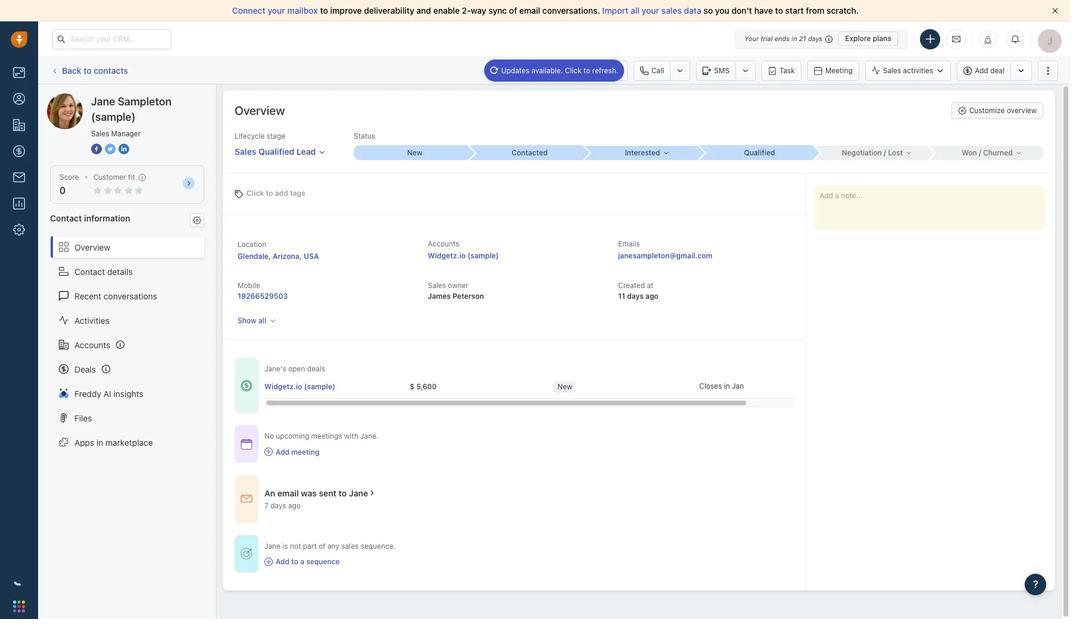 Task type: describe. For each thing, give the bounding box(es) containing it.
7 days ago
[[264, 501, 301, 510]]

19266529503 link
[[238, 292, 288, 301]]

janesampleton@gmail.com
[[618, 251, 713, 260]]

1 horizontal spatial of
[[509, 5, 517, 15]]

with
[[344, 432, 358, 441]]

upcoming
[[276, 432, 309, 441]]

information
[[84, 213, 130, 224]]

have
[[755, 5, 773, 15]]

11
[[618, 292, 625, 301]]

sales qualified lead
[[235, 147, 316, 157]]

stage
[[267, 132, 285, 141]]

sales owner james peterson
[[428, 281, 484, 301]]

customize
[[969, 106, 1005, 115]]

accounts for accounts
[[74, 340, 110, 350]]

conversations
[[104, 291, 157, 301]]

deals
[[74, 364, 96, 374]]

an
[[264, 488, 275, 498]]

sms button
[[696, 60, 736, 81]]

at
[[647, 281, 654, 290]]

/ for lost
[[884, 148, 886, 157]]

lifecycle stage
[[235, 132, 285, 141]]

sales inside jane sampleton (sample) sales manager
[[91, 129, 109, 138]]

freddy
[[74, 389, 101, 399]]

in for closes in jan
[[724, 382, 730, 391]]

add meeting
[[276, 448, 319, 457]]

accounts for accounts widgetz.io (sample)
[[428, 239, 459, 248]]

improve
[[330, 5, 362, 15]]

(sample) inside row
[[304, 382, 335, 391]]

jane right sent
[[349, 488, 368, 498]]

lost
[[888, 148, 903, 157]]

contacted
[[512, 148, 548, 157]]

$ 5,600
[[410, 382, 437, 391]]

jane for jane is not part of any sales sequence.
[[264, 542, 280, 551]]

0 horizontal spatial days
[[271, 501, 286, 510]]

sampleton for jane sampleton (sample)
[[91, 93, 133, 103]]

(sample) for accounts widgetz.io (sample)
[[468, 251, 499, 260]]

data
[[684, 5, 702, 15]]

contacts
[[94, 65, 128, 76]]

0 vertical spatial email
[[519, 5, 540, 15]]

meeting
[[291, 448, 319, 457]]

activities
[[74, 315, 110, 326]]

row containing closes in jan
[[264, 375, 844, 399]]

emails
[[618, 239, 640, 248]]

no upcoming meetings with jane.
[[264, 432, 379, 441]]

customize overview button
[[952, 102, 1044, 119]]

show
[[238, 316, 257, 325]]

usa
[[304, 252, 319, 261]]

explore plans
[[845, 34, 892, 43]]

sales qualified lead link
[[235, 141, 326, 158]]

facebook circled image
[[91, 143, 102, 155]]

interested
[[625, 148, 660, 157]]

glendale, arizona, usa link
[[238, 252, 319, 261]]

meeting button
[[808, 60, 859, 81]]

connect your mailbox to improve deliverability and enable 2-way sync of email conversations. import all your sales data so you don't have to start from scratch.
[[232, 5, 859, 15]]

2 horizontal spatial days
[[808, 35, 823, 42]]

to right sent
[[339, 488, 347, 498]]

mobile 19266529503
[[238, 281, 288, 301]]

show all
[[238, 316, 266, 325]]

meetings
[[311, 432, 342, 441]]

apps
[[74, 438, 94, 448]]

1 horizontal spatial all
[[631, 5, 640, 15]]

what's new image
[[984, 35, 992, 44]]

deal
[[991, 66, 1005, 75]]

19266529503
[[238, 292, 288, 301]]

refresh.
[[592, 66, 618, 75]]

available.
[[532, 66, 563, 75]]

negotiation
[[842, 148, 882, 157]]

email button
[[585, 60, 628, 81]]

sync
[[489, 5, 507, 15]]

location glendale, arizona, usa
[[238, 240, 319, 261]]

1 vertical spatial of
[[319, 542, 326, 551]]

negotiation / lost button
[[814, 146, 929, 160]]

jane sampleton (sample) sales manager
[[91, 95, 172, 138]]

to left 'start' on the top right of page
[[775, 5, 783, 15]]

contacted link
[[469, 145, 584, 160]]

widgetz.io (sample) link inside row
[[264, 382, 335, 392]]

back
[[62, 65, 81, 76]]

customer
[[93, 173, 126, 182]]

0 horizontal spatial sales
[[341, 542, 359, 551]]

add for add meeting
[[276, 448, 290, 457]]

fit
[[128, 173, 135, 182]]

(sample) for jane sampleton (sample)
[[135, 93, 169, 103]]

0 vertical spatial click
[[565, 66, 582, 75]]

deliverability
[[364, 5, 414, 15]]

1 vertical spatial click
[[247, 189, 264, 197]]

sales for sales activities
[[883, 66, 901, 75]]

peterson
[[453, 292, 484, 301]]

explore
[[845, 34, 871, 43]]

sampleton for jane sampleton (sample) sales manager
[[118, 95, 172, 108]]

/ for churned
[[979, 148, 981, 157]]

container_wx8msf4aqz5i3rn1 image for jane is not part of any sales sequence.
[[264, 558, 273, 566]]

container_wx8msf4aqz5i3rn1 image left 7
[[241, 493, 253, 505]]

emails janesampleton@gmail.com
[[618, 239, 713, 260]]

0 vertical spatial widgetz.io (sample) link
[[428, 251, 499, 260]]

won / churned link
[[929, 146, 1044, 160]]

to right mailbox
[[320, 5, 328, 15]]

closes
[[699, 382, 722, 391]]

so
[[704, 5, 713, 15]]

manager
[[111, 129, 141, 138]]

2-
[[462, 5, 471, 15]]

overview
[[1007, 106, 1037, 115]]

task
[[780, 66, 795, 75]]

call link
[[634, 60, 670, 81]]

sent
[[319, 488, 337, 498]]

to left add
[[266, 189, 273, 197]]

a
[[300, 557, 304, 566]]

add for add to a sequence
[[276, 557, 290, 566]]

back to contacts link
[[50, 61, 129, 80]]

jane sampleton (sample)
[[71, 93, 169, 103]]

days inside created at 11 days ago
[[627, 292, 644, 301]]

interested link
[[584, 146, 699, 160]]

customize overview
[[969, 106, 1037, 115]]

add deal button
[[957, 60, 1011, 81]]

recent conversations
[[74, 291, 157, 301]]

sales activities
[[883, 66, 933, 75]]

jane for jane sampleton (sample)
[[71, 93, 89, 103]]

conversations.
[[543, 5, 600, 15]]

contact details
[[74, 267, 133, 277]]

details
[[107, 267, 133, 277]]

updates available. click to refresh. link
[[484, 59, 624, 81]]

scratch.
[[827, 5, 859, 15]]



Task type: vqa. For each thing, say whether or not it's contained in the screenshot.
365
no



Task type: locate. For each thing, give the bounding box(es) containing it.
1 horizontal spatial click
[[565, 66, 582, 75]]

sales up 'james'
[[428, 281, 446, 290]]

(sample) down the deals
[[304, 382, 335, 391]]

widgetz.io inside 'accounts widgetz.io (sample)'
[[428, 251, 466, 260]]

james
[[428, 292, 451, 301]]

linkedin circled image
[[119, 143, 129, 155]]

part
[[303, 542, 317, 551]]

jane.
[[360, 432, 379, 441]]

0 vertical spatial of
[[509, 5, 517, 15]]

1 horizontal spatial new
[[558, 382, 573, 391]]

accounts
[[428, 239, 459, 248], [74, 340, 110, 350]]

add deal
[[975, 66, 1005, 75]]

sales inside sales owner james peterson
[[428, 281, 446, 290]]

email up 7 days ago
[[277, 488, 299, 498]]

accounts up owner
[[428, 239, 459, 248]]

$
[[410, 382, 415, 391]]

/ left lost at right
[[884, 148, 886, 157]]

days right 7
[[271, 501, 286, 510]]

in
[[792, 35, 797, 42], [724, 382, 730, 391], [97, 438, 103, 448]]

click to add tags
[[247, 189, 306, 197]]

contact for contact information
[[50, 213, 82, 224]]

your trial ends in 21 days
[[745, 35, 823, 42]]

accounts inside 'accounts widgetz.io (sample)'
[[428, 239, 459, 248]]

0 vertical spatial days
[[808, 35, 823, 42]]

in left 'jan'
[[724, 382, 730, 391]]

container_wx8msf4aqz5i3rn1 image
[[241, 380, 253, 392], [368, 489, 377, 497], [241, 493, 253, 505], [241, 548, 253, 560]]

container_wx8msf4aqz5i3rn1 image inside add meeting 'link'
[[264, 448, 273, 456]]

1 / from the left
[[884, 148, 886, 157]]

add for add deal
[[975, 66, 989, 75]]

sales left activities
[[883, 66, 901, 75]]

sales for sales owner james peterson
[[428, 281, 446, 290]]

add down is
[[276, 557, 290, 566]]

1 vertical spatial in
[[724, 382, 730, 391]]

sales for sales qualified lead
[[235, 147, 256, 157]]

1 horizontal spatial sales
[[662, 5, 682, 15]]

jane down back
[[71, 93, 89, 103]]

in right apps
[[97, 438, 103, 448]]

status
[[354, 132, 375, 141]]

container_wx8msf4aqz5i3rn1 image
[[241, 438, 253, 450], [264, 448, 273, 456], [264, 558, 273, 566]]

explore plans link
[[839, 32, 898, 46]]

new link
[[354, 145, 469, 160]]

1 horizontal spatial your
[[642, 5, 659, 15]]

0 horizontal spatial widgetz.io (sample) link
[[264, 382, 335, 392]]

overview up lifecycle stage
[[235, 104, 285, 117]]

jane's open deals
[[264, 365, 325, 374]]

0 vertical spatial new
[[407, 148, 422, 157]]

is
[[283, 542, 288, 551]]

(sample) up manager
[[135, 93, 169, 103]]

to left refresh.
[[584, 66, 590, 75]]

container_wx8msf4aqz5i3rn1 image down no in the left bottom of the page
[[264, 448, 273, 456]]

0 horizontal spatial all
[[258, 316, 266, 325]]

0 vertical spatial widgetz.io
[[428, 251, 466, 260]]

all right show
[[258, 316, 266, 325]]

days down 'created'
[[627, 292, 644, 301]]

1 vertical spatial days
[[627, 292, 644, 301]]

owner
[[448, 281, 469, 290]]

contact for contact details
[[74, 267, 105, 277]]

(sample) for jane sampleton (sample) sales manager
[[91, 111, 136, 123]]

2 your from the left
[[642, 5, 659, 15]]

2 horizontal spatial in
[[792, 35, 797, 42]]

5,600
[[417, 382, 437, 391]]

(sample) inside 'accounts widgetz.io (sample)'
[[468, 251, 499, 260]]

1 vertical spatial email
[[277, 488, 299, 498]]

(sample) inside jane sampleton (sample) sales manager
[[91, 111, 136, 123]]

sampleton inside jane sampleton (sample) sales manager
[[118, 95, 172, 108]]

container_wx8msf4aqz5i3rn1 image right sent
[[368, 489, 377, 497]]

contact up 'recent' at the top left of page
[[74, 267, 105, 277]]

days right the 21
[[808, 35, 823, 42]]

sales inside "link"
[[235, 147, 256, 157]]

sms
[[714, 66, 730, 75]]

0 horizontal spatial click
[[247, 189, 264, 197]]

connect your mailbox link
[[232, 5, 320, 15]]

widgetz.io (sample) link down open
[[264, 382, 335, 392]]

overview up contact details
[[74, 242, 110, 252]]

insights
[[113, 389, 143, 399]]

0 horizontal spatial ago
[[288, 501, 301, 510]]

sales left data on the right
[[662, 5, 682, 15]]

contact information
[[50, 213, 130, 224]]

/
[[884, 148, 886, 157], [979, 148, 981, 157]]

0 vertical spatial sales
[[662, 5, 682, 15]]

jane is not part of any sales sequence.
[[264, 542, 396, 551]]

container_wx8msf4aqz5i3rn1 image left no in the left bottom of the page
[[241, 438, 253, 450]]

negotiation / lost
[[842, 148, 903, 157]]

your right import at right
[[642, 5, 659, 15]]

sequence
[[306, 557, 340, 566]]

ago down the an email was sent to jane
[[288, 501, 301, 510]]

from
[[806, 5, 825, 15]]

1 vertical spatial accounts
[[74, 340, 110, 350]]

add left deal
[[975, 66, 989, 75]]

score 0
[[60, 173, 79, 196]]

add down upcoming
[[276, 448, 290, 457]]

mobile
[[238, 281, 260, 290]]

don't
[[732, 5, 752, 15]]

your
[[745, 35, 759, 42]]

in for apps in marketplace
[[97, 438, 103, 448]]

contact down the 0 button
[[50, 213, 82, 224]]

overview
[[235, 104, 285, 117], [74, 242, 110, 252]]

0 horizontal spatial your
[[268, 5, 285, 15]]

sales up the facebook circled image
[[91, 129, 109, 138]]

jane for jane sampleton (sample) sales manager
[[91, 95, 115, 108]]

jane left is
[[264, 542, 280, 551]]

container_wx8msf4aqz5i3rn1 image left is
[[241, 548, 253, 560]]

ago
[[646, 292, 659, 301], [288, 501, 301, 510]]

sales down lifecycle
[[235, 147, 256, 157]]

score
[[60, 173, 79, 182]]

jan
[[732, 382, 744, 391]]

Search your CRM... text field
[[52, 29, 172, 49]]

qualified inside "link"
[[258, 147, 294, 157]]

(sample)
[[135, 93, 169, 103], [91, 111, 136, 123], [468, 251, 499, 260], [304, 382, 335, 391]]

1 horizontal spatial /
[[979, 148, 981, 157]]

freshworks switcher image
[[13, 601, 25, 613]]

container_wx8msf4aqz5i3rn1 image left a on the bottom left of the page
[[264, 558, 273, 566]]

marketplace
[[106, 438, 153, 448]]

churned
[[983, 148, 1013, 157]]

sampleton down contacts at the left top of the page
[[91, 93, 133, 103]]

0 button
[[60, 185, 66, 196]]

1 vertical spatial add
[[276, 448, 290, 457]]

twitter circled image
[[105, 143, 116, 155]]

add to a sequence link
[[264, 557, 396, 567]]

0 vertical spatial ago
[[646, 292, 659, 301]]

widgetz.io down jane's
[[264, 382, 302, 391]]

container_wx8msf4aqz5i3rn1 image inside add to a sequence link
[[264, 558, 273, 566]]

row
[[264, 375, 844, 399]]

add
[[975, 66, 989, 75], [276, 448, 290, 457], [276, 557, 290, 566]]

0 horizontal spatial in
[[97, 438, 103, 448]]

location
[[238, 240, 266, 249]]

0 vertical spatial add
[[975, 66, 989, 75]]

0 horizontal spatial email
[[277, 488, 299, 498]]

new
[[407, 148, 422, 157], [558, 382, 573, 391]]

click right available.
[[565, 66, 582, 75]]

1 horizontal spatial ago
[[646, 292, 659, 301]]

to right back
[[84, 65, 92, 76]]

1 vertical spatial contact
[[74, 267, 105, 277]]

ago down at
[[646, 292, 659, 301]]

lifecycle
[[235, 132, 265, 141]]

ago inside created at 11 days ago
[[646, 292, 659, 301]]

ai
[[104, 389, 111, 399]]

1 vertical spatial ago
[[288, 501, 301, 510]]

0 horizontal spatial /
[[884, 148, 886, 157]]

container_wx8msf4aqz5i3rn1 image left widgetz.io (sample)
[[241, 380, 253, 392]]

janesampleton@gmail.com link
[[618, 250, 713, 262]]

0 vertical spatial in
[[792, 35, 797, 42]]

sequence.
[[361, 542, 396, 551]]

0 vertical spatial contact
[[50, 213, 82, 224]]

in left the 21
[[792, 35, 797, 42]]

1 vertical spatial widgetz.io
[[264, 382, 302, 391]]

apps in marketplace
[[74, 438, 153, 448]]

widgetz.io (sample) link up owner
[[428, 251, 499, 260]]

1 your from the left
[[268, 5, 285, 15]]

no
[[264, 432, 274, 441]]

2 vertical spatial days
[[271, 501, 286, 510]]

(sample) up owner
[[468, 251, 499, 260]]

accounts down the activities
[[74, 340, 110, 350]]

1 horizontal spatial in
[[724, 382, 730, 391]]

2 vertical spatial add
[[276, 557, 290, 566]]

lead
[[297, 147, 316, 157]]

sales
[[883, 66, 901, 75], [91, 129, 109, 138], [235, 147, 256, 157], [428, 281, 446, 290]]

0 horizontal spatial new
[[407, 148, 422, 157]]

1 vertical spatial sales
[[341, 542, 359, 551]]

1 horizontal spatial widgetz.io
[[428, 251, 466, 260]]

2 vertical spatial in
[[97, 438, 103, 448]]

add to a sequence
[[276, 557, 340, 566]]

updates available. click to refresh.
[[501, 66, 618, 75]]

click
[[565, 66, 582, 75], [247, 189, 264, 197]]

container_wx8msf4aqz5i3rn1 image for no upcoming meetings with jane.
[[264, 448, 273, 456]]

mng settings image
[[193, 216, 201, 224]]

widgetz.io up owner
[[428, 251, 466, 260]]

closes in jan
[[699, 382, 744, 391]]

of left any
[[319, 542, 326, 551]]

1 vertical spatial new
[[558, 382, 573, 391]]

email right sync
[[519, 5, 540, 15]]

glendale,
[[238, 252, 271, 261]]

won
[[962, 148, 977, 157]]

of right sync
[[509, 5, 517, 15]]

new inside 'link'
[[407, 148, 422, 157]]

1 vertical spatial widgetz.io (sample) link
[[264, 382, 335, 392]]

0 horizontal spatial widgetz.io
[[264, 382, 302, 391]]

deals
[[307, 365, 325, 374]]

qualified
[[258, 147, 294, 157], [744, 148, 775, 157]]

all right import at right
[[631, 5, 640, 15]]

0 vertical spatial accounts
[[428, 239, 459, 248]]

1 horizontal spatial widgetz.io (sample) link
[[428, 251, 499, 260]]

add inside 'link'
[[276, 448, 290, 457]]

0 horizontal spatial qualified
[[258, 147, 294, 157]]

jane inside jane sampleton (sample) sales manager
[[91, 95, 115, 108]]

sampleton up manager
[[118, 95, 172, 108]]

/ right won
[[979, 148, 981, 157]]

sales
[[662, 5, 682, 15], [341, 542, 359, 551]]

task button
[[762, 60, 802, 81]]

your left mailbox
[[268, 5, 285, 15]]

mailbox
[[287, 5, 318, 15]]

0 horizontal spatial overview
[[74, 242, 110, 252]]

7
[[264, 501, 269, 510]]

days
[[808, 35, 823, 42], [627, 292, 644, 301], [271, 501, 286, 510]]

1 vertical spatial all
[[258, 316, 266, 325]]

1 horizontal spatial overview
[[235, 104, 285, 117]]

updates
[[501, 66, 530, 75]]

click left add
[[247, 189, 264, 197]]

1 horizontal spatial accounts
[[428, 239, 459, 248]]

sales right any
[[341, 542, 359, 551]]

jane down contacts at the left top of the page
[[91, 95, 115, 108]]

an email was sent to jane
[[264, 488, 368, 498]]

add inside button
[[975, 66, 989, 75]]

to left a on the bottom left of the page
[[291, 557, 298, 566]]

not
[[290, 542, 301, 551]]

your
[[268, 5, 285, 15], [642, 5, 659, 15]]

connect
[[232, 5, 266, 15]]

1 horizontal spatial days
[[627, 292, 644, 301]]

0 horizontal spatial accounts
[[74, 340, 110, 350]]

send email image
[[952, 34, 961, 44]]

0 horizontal spatial of
[[319, 542, 326, 551]]

1 horizontal spatial email
[[519, 5, 540, 15]]

start
[[785, 5, 804, 15]]

jane's
[[264, 365, 286, 374]]

(sample) down jane sampleton (sample)
[[91, 111, 136, 123]]

0 vertical spatial all
[[631, 5, 640, 15]]

2 / from the left
[[979, 148, 981, 157]]

1 vertical spatial overview
[[74, 242, 110, 252]]

0 vertical spatial overview
[[235, 104, 285, 117]]

1 horizontal spatial qualified
[[744, 148, 775, 157]]

back to contacts
[[62, 65, 128, 76]]

widgetz.io (sample) link
[[428, 251, 499, 260], [264, 382, 335, 392]]

close image
[[1052, 8, 1058, 14]]



